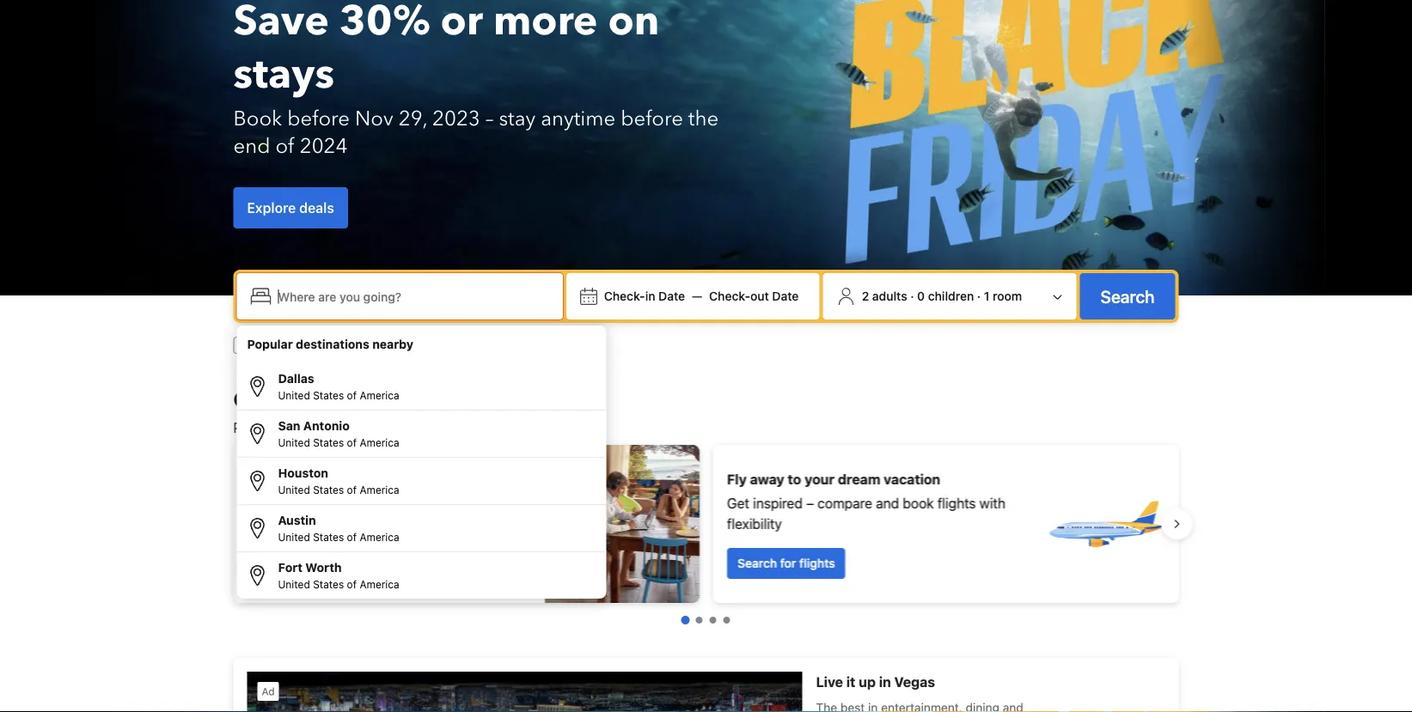 Task type: vqa. For each thing, say whether or not it's contained in the screenshot.
and in FLY AWAY TO YOUR DREAM VACATION GET INSPIRED – COMPARE AND BOOK FLIGHTS WITH FLEXIBILITY
yes



Task type: locate. For each thing, give the bounding box(es) containing it.
and inside fly away to your dream vacation get inspired – compare and book flights with flexibility
[[876, 496, 899, 512]]

longest
[[315, 461, 365, 478]]

of right end
[[276, 132, 295, 160]]

0 horizontal spatial ·
[[911, 289, 915, 304]]

1 horizontal spatial your
[[805, 472, 835, 488]]

1 horizontal spatial vacation
[[884, 472, 941, 488]]

5 america from the top
[[360, 579, 400, 591]]

0 horizontal spatial vacation
[[368, 461, 425, 478]]

0 horizontal spatial your
[[281, 461, 311, 478]]

your inside fly away to your dream vacation get inspired – compare and book flights with flexibility
[[805, 472, 835, 488]]

the
[[689, 104, 719, 133]]

promotions,
[[233, 420, 308, 436]]

states down the "many" at bottom left
[[313, 531, 344, 543]]

0 horizontal spatial date
[[659, 289, 685, 304]]

of up the deals,
[[347, 390, 357, 402]]

austin united states of america
[[278, 514, 400, 543]]

fort worth united states of america
[[278, 561, 400, 591]]

to
[[788, 472, 801, 488]]

long-
[[416, 485, 450, 502]]

progress bar
[[682, 617, 731, 625]]

of down the deals,
[[347, 437, 357, 449]]

offers main content
[[220, 387, 1193, 713]]

america down the austin united states of america
[[360, 579, 400, 591]]

1 united from the top
[[278, 390, 310, 402]]

0 vertical spatial and
[[353, 420, 376, 436]]

before
[[288, 104, 350, 133], [621, 104, 684, 133]]

1 horizontal spatial check-
[[710, 289, 751, 304]]

1 horizontal spatial and
[[876, 496, 899, 512]]

2 horizontal spatial flights
[[938, 496, 976, 512]]

of down the "many" at bottom left
[[347, 531, 357, 543]]

united inside the houston united states of america
[[278, 484, 310, 496]]

1 horizontal spatial search
[[1101, 286, 1155, 307]]

rates.
[[301, 527, 336, 543]]

0 vertical spatial stay
[[499, 104, 536, 133]]

search inside search button
[[1101, 286, 1155, 307]]

0 horizontal spatial –
[[486, 104, 494, 133]]

1 date from the left
[[659, 289, 685, 304]]

and
[[353, 420, 376, 436], [876, 496, 899, 512]]

4 united from the top
[[278, 531, 310, 543]]

america up special at the left bottom of the page
[[360, 390, 400, 402]]

houston
[[278, 467, 328, 481]]

2
[[862, 289, 870, 304]]

1 before from the left
[[288, 104, 350, 133]]

0 horizontal spatial check-
[[604, 289, 646, 304]]

compare
[[818, 496, 872, 512]]

antonio
[[303, 419, 350, 433]]

work
[[347, 338, 374, 353]]

1 horizontal spatial flights
[[799, 557, 835, 571]]

5 states from the top
[[313, 579, 344, 591]]

2 states from the top
[[313, 437, 344, 449]]

of
[[276, 132, 295, 160], [347, 390, 357, 402], [347, 437, 357, 449], [347, 484, 357, 496], [347, 531, 357, 543], [347, 579, 357, 591]]

states inside the houston united states of america
[[313, 484, 344, 496]]

popular destinations nearby group
[[237, 364, 607, 599]]

1 america from the top
[[360, 390, 400, 402]]

1 vertical spatial –
[[806, 496, 814, 512]]

browse
[[247, 485, 293, 502]]

for left 'work'
[[329, 338, 344, 353]]

at
[[357, 506, 369, 522]]

for
[[329, 338, 344, 353], [476, 338, 491, 353], [467, 420, 484, 436], [780, 557, 796, 571]]

your right 'to'
[[805, 472, 835, 488]]

1 horizontal spatial stay
[[499, 104, 536, 133]]

room
[[993, 289, 1023, 304]]

2 vertical spatial flights
[[799, 557, 835, 571]]

stay
[[499, 104, 536, 133], [295, 567, 319, 581]]

united down dallas
[[278, 390, 310, 402]]

1 horizontal spatial date
[[773, 289, 799, 304]]

explore deals link
[[233, 187, 348, 229]]

before left the
[[621, 104, 684, 133]]

states down the deals,
[[313, 437, 344, 449]]

0 horizontal spatial before
[[288, 104, 350, 133]]

30%
[[340, 0, 431, 49]]

children
[[929, 289, 975, 304]]

states for austin
[[313, 531, 344, 543]]

search for flights
[[737, 557, 835, 571]]

america up at
[[360, 484, 400, 496]]

2 america from the top
[[360, 437, 400, 449]]

america inside san antonio united states of america
[[360, 437, 400, 449]]

1 horizontal spatial –
[[806, 496, 814, 512]]

in
[[646, 289, 656, 304]]

take your longest vacation yet image
[[545, 445, 700, 604]]

4 america from the top
[[360, 531, 400, 543]]

away
[[750, 472, 784, 488]]

america inside the houston united states of america
[[360, 484, 400, 496]]

progress bar inside offers main content
[[682, 617, 731, 625]]

save
[[233, 0, 329, 49]]

for down flexibility at right
[[780, 557, 796, 571]]

united
[[278, 390, 310, 402], [278, 437, 310, 449], [278, 484, 310, 496], [278, 531, 310, 543], [278, 579, 310, 591]]

united down fort
[[278, 579, 310, 591]]

united inside the austin united states of america
[[278, 531, 310, 543]]

and right the deals,
[[353, 420, 376, 436]]

nearby
[[373, 338, 414, 352]]

0
[[918, 289, 925, 304]]

· left 1
[[978, 289, 981, 304]]

flights left with
[[938, 496, 976, 512]]

1 horizontal spatial before
[[621, 104, 684, 133]]

america for austin
[[360, 531, 400, 543]]

region containing take your longest vacation yet
[[220, 439, 1193, 611]]

reduced
[[373, 506, 424, 522]]

states inside the austin united states of america
[[313, 531, 344, 543]]

– right 2023 at the left of the page
[[486, 104, 494, 133]]

·
[[911, 289, 915, 304], [978, 289, 981, 304]]

vacation up offering
[[368, 461, 425, 478]]

2 date from the left
[[773, 289, 799, 304]]

of inside the dallas united states of america
[[347, 390, 357, 402]]

states
[[313, 390, 344, 402], [313, 437, 344, 449], [313, 484, 344, 496], [313, 531, 344, 543], [313, 579, 344, 591]]

1 vertical spatial flights
[[938, 496, 976, 512]]

of inside the houston united states of america
[[347, 484, 357, 496]]

list box
[[237, 326, 607, 599]]

3 america from the top
[[360, 484, 400, 496]]

end
[[233, 132, 270, 160]]

check- left —
[[604, 289, 646, 304]]

states down 'worth'
[[313, 579, 344, 591]]

2 · from the left
[[978, 289, 981, 304]]

4 states from the top
[[313, 531, 344, 543]]

states for dallas
[[313, 390, 344, 402]]

special
[[380, 420, 423, 436]]

america for dallas
[[360, 390, 400, 402]]

· left 0
[[911, 289, 915, 304]]

fly
[[727, 472, 747, 488]]

region
[[220, 439, 1193, 611]]

check- right —
[[710, 289, 751, 304]]

united inside fort worth united states of america
[[278, 579, 310, 591]]

0 horizontal spatial flights
[[494, 338, 529, 353]]

properties
[[297, 485, 361, 502]]

check-out date button
[[703, 281, 806, 312]]

america down special at the left bottom of the page
[[360, 437, 400, 449]]

monthly
[[247, 527, 298, 543]]

3 states from the top
[[313, 484, 344, 496]]

1 vertical spatial search
[[737, 557, 777, 571]]

many
[[320, 506, 354, 522]]

date right in
[[659, 289, 685, 304]]

of down the austin united states of america
[[347, 579, 357, 591]]

2024
[[300, 132, 348, 160]]

united down austin
[[278, 531, 310, 543]]

and left book
[[876, 496, 899, 512]]

0 vertical spatial flights
[[494, 338, 529, 353]]

of down longest
[[347, 484, 357, 496]]

– inside fly away to your dream vacation get inspired – compare and book flights with flexibility
[[806, 496, 814, 512]]

yet
[[428, 461, 449, 478]]

your right take
[[281, 461, 311, 478]]

austin
[[278, 514, 316, 528]]

date right out
[[773, 289, 799, 304]]

stay right 2023 at the left of the page
[[499, 104, 536, 133]]

1 vertical spatial stay
[[295, 567, 319, 581]]

before left "nov"
[[288, 104, 350, 133]]

united inside the dallas united states of america
[[278, 390, 310, 402]]

flights
[[494, 338, 529, 353], [938, 496, 976, 512], [799, 557, 835, 571]]

2 check- from the left
[[710, 289, 751, 304]]

states up antonio at bottom
[[313, 390, 344, 402]]

flights right looking
[[494, 338, 529, 353]]

states inside the dallas united states of america
[[313, 390, 344, 402]]

1 states from the top
[[313, 390, 344, 402]]

stay right a
[[295, 567, 319, 581]]

1 horizontal spatial ·
[[978, 289, 981, 304]]

america inside the dallas united states of america
[[360, 390, 400, 402]]

america for houston
[[360, 484, 400, 496]]

0 horizontal spatial stay
[[295, 567, 319, 581]]

i'm looking for flights
[[412, 338, 529, 353]]

for left you
[[467, 420, 484, 436]]

1 vertical spatial and
[[876, 496, 899, 512]]

america down at
[[360, 531, 400, 543]]

out
[[751, 289, 769, 304]]

united down houston
[[278, 484, 310, 496]]

2023
[[433, 104, 481, 133]]

your
[[281, 461, 311, 478], [805, 472, 835, 488]]

america
[[360, 390, 400, 402], [360, 437, 400, 449], [360, 484, 400, 496], [360, 531, 400, 543], [360, 579, 400, 591]]

america inside the austin united states of america
[[360, 531, 400, 543]]

united down the san
[[278, 437, 310, 449]]

–
[[486, 104, 494, 133], [806, 496, 814, 512]]

flights down compare at right
[[799, 557, 835, 571]]

fort
[[278, 561, 303, 575]]

offering
[[364, 485, 413, 502]]

destinations
[[296, 338, 370, 352]]

of inside the austin united states of america
[[347, 531, 357, 543]]

date
[[659, 289, 685, 304], [773, 289, 799, 304]]

0 vertical spatial search
[[1101, 286, 1155, 307]]

0 vertical spatial –
[[486, 104, 494, 133]]

0 horizontal spatial and
[[353, 420, 376, 436]]

find
[[258, 567, 282, 581]]

find a stay
[[258, 567, 319, 581]]

search
[[1101, 286, 1155, 307], [737, 557, 777, 571]]

united for dallas
[[278, 390, 310, 402]]

3 united from the top
[[278, 484, 310, 496]]

states down longest
[[313, 484, 344, 496]]

check-
[[604, 289, 646, 304], [710, 289, 751, 304]]

united for houston
[[278, 484, 310, 496]]

vacation up book
[[884, 472, 941, 488]]

5 united from the top
[[278, 579, 310, 591]]

search inside search for flights link
[[737, 557, 777, 571]]

0 horizontal spatial search
[[737, 557, 777, 571]]

– right inspired
[[806, 496, 814, 512]]

take
[[247, 461, 278, 478]]

2 united from the top
[[278, 437, 310, 449]]



Task type: describe. For each thing, give the bounding box(es) containing it.
traveling
[[278, 338, 325, 353]]

nov
[[355, 104, 394, 133]]

find a stay link
[[247, 559, 329, 590]]

vacation inside take your longest vacation yet browse properties offering long- term stays, many at reduced monthly rates.
[[368, 461, 425, 478]]

more
[[494, 0, 598, 49]]

flexibility
[[727, 516, 782, 533]]

dallas united states of america
[[278, 372, 400, 402]]

inspired
[[753, 496, 803, 512]]

stay inside save 30% or more on stays book before nov 29, 2023 – stay anytime before the end of 2024
[[499, 104, 536, 133]]

with
[[980, 496, 1006, 512]]

worth
[[306, 561, 342, 575]]

houston united states of america
[[278, 467, 400, 496]]

offers
[[233, 387, 296, 415]]

offers
[[427, 420, 463, 436]]

29,
[[399, 104, 427, 133]]

– inside save 30% or more on stays book before nov 29, 2023 – stay anytime before the end of 2024
[[486, 104, 494, 133]]

states inside fort worth united states of america
[[313, 579, 344, 591]]

stay inside offers main content
[[295, 567, 319, 581]]

list box containing popular destinations nearby
[[237, 326, 607, 599]]

flights inside fly away to your dream vacation get inspired – compare and book flights with flexibility
[[938, 496, 976, 512]]

take your longest vacation yet browse properties offering long- term stays, many at reduced monthly rates.
[[247, 461, 450, 543]]

check-in date — check-out date
[[604, 289, 799, 304]]

search for search
[[1101, 286, 1155, 307]]

1 · from the left
[[911, 289, 915, 304]]

america inside fort worth united states of america
[[360, 579, 400, 591]]

2 adults · 0 children · 1 room
[[862, 289, 1023, 304]]

deals
[[299, 200, 334, 216]]

book
[[903, 496, 934, 512]]

term
[[247, 506, 276, 522]]

fly away to your dream vacation get inspired – compare and book flights with flexibility
[[727, 472, 1006, 533]]

of inside san antonio united states of america
[[347, 437, 357, 449]]

united for austin
[[278, 531, 310, 543]]

for inside offers promotions, deals, and special offers for you
[[467, 420, 484, 436]]

vacation inside fly away to your dream vacation get inspired – compare and book flights with flexibility
[[884, 472, 941, 488]]

explore deals
[[247, 200, 334, 216]]

or
[[441, 0, 483, 49]]

popular
[[247, 338, 293, 352]]

fly away to your dream vacation image
[[1045, 464, 1166, 585]]

—
[[692, 289, 703, 304]]

your inside take your longest vacation yet browse properties offering long- term stays, many at reduced monthly rates.
[[281, 461, 311, 478]]

and inside offers promotions, deals, and special offers for you
[[353, 420, 376, 436]]

popular destinations nearby
[[247, 338, 414, 352]]

search button
[[1081, 273, 1176, 320]]

get
[[727, 496, 749, 512]]

i'm
[[412, 338, 429, 353]]

of inside fort worth united states of america
[[347, 579, 357, 591]]

i'm traveling for work
[[258, 338, 374, 353]]

explore
[[247, 200, 296, 216]]

states inside san antonio united states of america
[[313, 437, 344, 449]]

i'm
[[258, 338, 274, 353]]

you
[[488, 420, 510, 436]]

1 check- from the left
[[604, 289, 646, 304]]

search for search for flights
[[737, 557, 777, 571]]

united inside san antonio united states of america
[[278, 437, 310, 449]]

dallas
[[278, 372, 314, 386]]

a
[[285, 567, 292, 581]]

looking
[[432, 338, 472, 353]]

states for houston
[[313, 484, 344, 496]]

search for flights link
[[727, 549, 846, 580]]

check-in date button
[[598, 281, 692, 312]]

save 30% or more on stays book before nov 29, 2023 – stay anytime before the end of 2024
[[233, 0, 719, 160]]

san
[[278, 419, 301, 433]]

2 adults · 0 children · 1 room button
[[830, 280, 1070, 313]]

for right looking
[[476, 338, 491, 353]]

deals,
[[312, 420, 349, 436]]

dream
[[838, 472, 881, 488]]

stays
[[233, 46, 335, 103]]

on
[[608, 0, 660, 49]]

stays,
[[280, 506, 316, 522]]

of inside save 30% or more on stays book before nov 29, 2023 – stay anytime before the end of 2024
[[276, 132, 295, 160]]

book
[[233, 104, 282, 133]]

adults
[[873, 289, 908, 304]]

offers promotions, deals, and special offers for you
[[233, 387, 510, 436]]

Where are you going? field
[[271, 281, 556, 312]]

anytime
[[541, 104, 616, 133]]

1
[[984, 289, 990, 304]]

2 before from the left
[[621, 104, 684, 133]]

san antonio united states of america
[[278, 419, 400, 449]]



